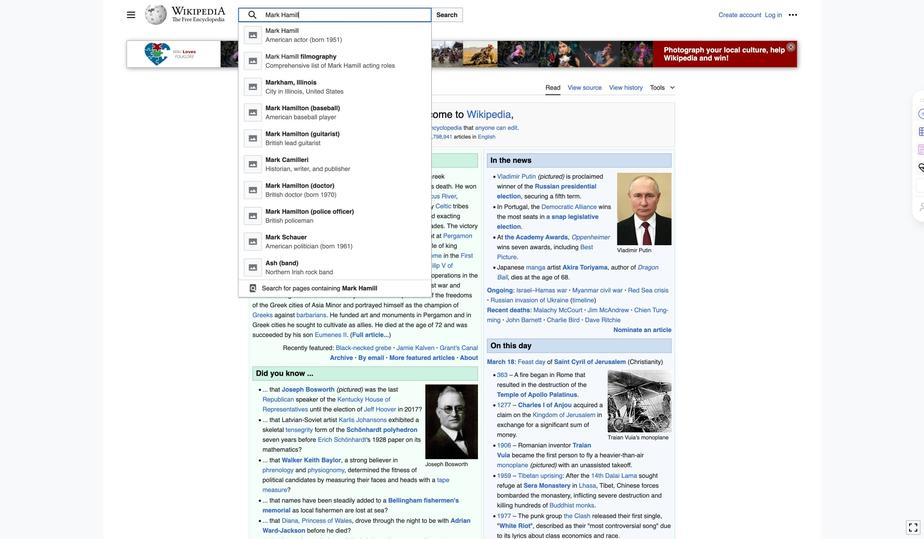 Task type: describe. For each thing, give the bounding box(es) containing it.
log in and more options image
[[789, 10, 798, 19]]

wikipedia image
[[172, 7, 226, 15]]

the free encyclopedia image
[[172, 17, 225, 23]]

search results list box
[[239, 22, 431, 296]]

joseph bosworth image
[[426, 385, 478, 459]]

Search Wikipedia search field
[[238, 8, 432, 22]]

menu image
[[127, 10, 136, 19]]



Task type: vqa. For each thing, say whether or not it's contained in the screenshot.
Main Content
yes



Task type: locate. For each thing, give the bounding box(es) containing it.
traian vuia's monoplane image
[[608, 370, 672, 432]]

main content
[[127, 78, 798, 539]]

None search field
[[238, 8, 719, 297]]

marble head, hypothesized to be of attalus image
[[253, 175, 309, 244]]

fullscreen image
[[909, 523, 918, 532]]

hide image
[[787, 43, 796, 51]]

personal tools navigation
[[719, 8, 801, 22]]

vladimir putin in 2023 image
[[618, 173, 672, 245]]



